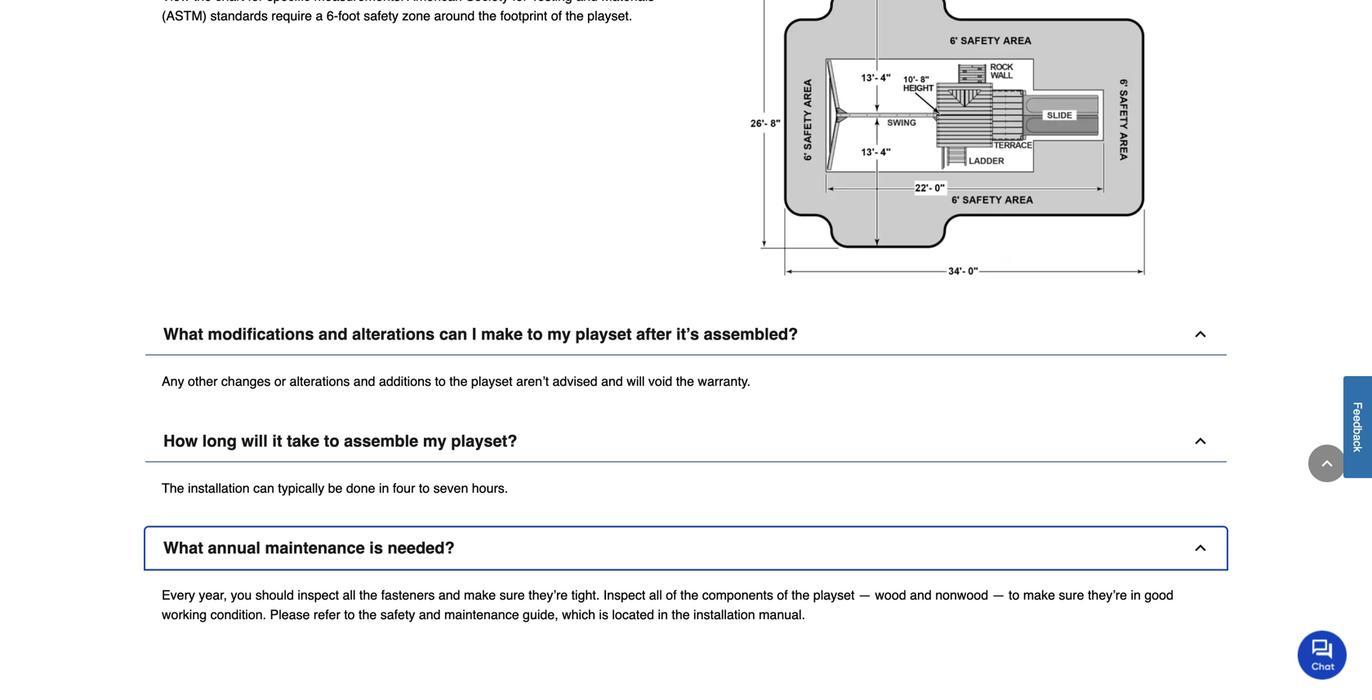 Task type: vqa. For each thing, say whether or not it's contained in the screenshot.
Freezers & Ice Makers link &
no



Task type: describe. For each thing, give the bounding box(es) containing it.
0 horizontal spatial alterations
[[290, 374, 350, 389]]

my inside 'button'
[[547, 325, 571, 344]]

needed?
[[388, 539, 455, 558]]

it
[[272, 432, 282, 451]]

is inside every year, you should inspect all the fasteners and make sure they're tight. inspect all of the components of the playset — wood and nonwood — to make sure they're in good working condition. please refer to the safety and maintenance guide, which is located in the installation manual.
[[599, 608, 609, 623]]

make right 'fasteners' in the left bottom of the page
[[464, 588, 496, 603]]

any other changes or alterations and additions to the playset aren't advised and will void the warranty.
[[162, 374, 751, 389]]

what annual maintenance is needed?
[[163, 539, 455, 558]]

seven
[[433, 481, 468, 496]]

make right nonwood
[[1023, 588, 1055, 603]]

what modifications and alterations can i make to my playset after it's assembled?
[[163, 325, 798, 344]]

the right the refer
[[359, 608, 377, 623]]

what modifications and alterations can i make to my playset after it's assembled? button
[[145, 314, 1227, 356]]

specific
[[267, 0, 310, 4]]

after
[[636, 325, 672, 344]]

chat invite button image
[[1298, 631, 1348, 681]]

chevron up image for what annual maintenance is needed?
[[1193, 540, 1209, 557]]

zone
[[402, 8, 431, 23]]

d
[[1352, 422, 1365, 429]]

a inside button
[[1352, 435, 1365, 441]]

alterations inside 'button'
[[352, 325, 435, 344]]

playset?
[[451, 432, 517, 451]]

2 horizontal spatial of
[[777, 588, 788, 603]]

0 horizontal spatial installation
[[188, 481, 250, 496]]

condition.
[[210, 608, 266, 623]]

playset for my
[[576, 325, 632, 344]]

1 e from the top
[[1352, 410, 1365, 416]]

the installation can typically be done in four to seven hours.
[[162, 481, 508, 496]]

to right nonwood
[[1009, 588, 1020, 603]]

be
[[328, 481, 343, 496]]

chevron up image for what modifications and alterations can i make to my playset after it's assembled?
[[1193, 326, 1209, 343]]

wood
[[875, 588, 906, 603]]

any
[[162, 374, 184, 389]]

the right void
[[676, 374, 694, 389]]

aren't
[[516, 374, 549, 389]]

and left additions
[[354, 374, 375, 389]]

assemble
[[344, 432, 419, 451]]

every year, you should inspect all the fasteners and make sure they're tight. inspect all of the components of the playset — wood and nonwood — to make sure they're in good working condition. please refer to the safety and maintenance guide, which is located in the installation manual.
[[162, 588, 1174, 623]]

should
[[255, 588, 294, 603]]

playset inside every year, you should inspect all the fasteners and make sure they're tight. inspect all of the components of the playset — wood and nonwood — to make sure they're in good working condition. please refer to the safety and maintenance guide, which is located in the installation manual.
[[813, 588, 855, 603]]

and inside view the chart for specific measurements. american society for testing and materials (astm) standards require a 6-foot safety zone around the footprint of the playset.
[[576, 0, 598, 4]]

the up (astm)
[[193, 0, 212, 4]]

please
[[270, 608, 310, 623]]

playset for the
[[471, 374, 513, 389]]

make inside 'button'
[[481, 325, 523, 344]]

b
[[1352, 429, 1365, 435]]

how long will it take to assemble my playset? button
[[145, 421, 1227, 463]]

year,
[[199, 588, 227, 603]]

void
[[649, 374, 673, 389]]

1 they're from the left
[[529, 588, 568, 603]]

the left 'fasteners' in the left bottom of the page
[[359, 588, 378, 603]]

playset.
[[588, 8, 633, 23]]

the down society
[[479, 8, 497, 23]]

advised
[[553, 374, 598, 389]]

every
[[162, 588, 195, 603]]

2 all from the left
[[649, 588, 662, 603]]

located
[[612, 608, 654, 623]]

f e e d b a c k button
[[1344, 377, 1372, 479]]

2 for from the left
[[512, 0, 528, 4]]

the
[[162, 481, 184, 496]]

view
[[162, 0, 190, 4]]

1 — from the left
[[859, 588, 872, 603]]

1 vertical spatial can
[[253, 481, 274, 496]]

inspect
[[298, 588, 339, 603]]

typically
[[278, 481, 324, 496]]

2 they're from the left
[[1088, 588, 1127, 603]]

what for what annual maintenance is needed?
[[163, 539, 203, 558]]

installation inside every year, you should inspect all the fasteners and make sure they're tight. inspect all of the components of the playset — wood and nonwood — to make sure they're in good working condition. please refer to the safety and maintenance guide, which is located in the installation manual.
[[694, 608, 755, 623]]

four
[[393, 481, 415, 496]]

and down 'fasteners' in the left bottom of the page
[[419, 608, 441, 623]]

which
[[562, 608, 596, 623]]

and right 'fasteners' in the left bottom of the page
[[439, 588, 460, 603]]

you
[[231, 588, 252, 603]]

warranty.
[[698, 374, 751, 389]]

components
[[702, 588, 774, 603]]

fasteners
[[381, 588, 435, 603]]

take
[[287, 432, 320, 451]]

materials
[[602, 0, 655, 4]]

guide,
[[523, 608, 558, 623]]

footprint
[[500, 8, 548, 23]]



Task type: locate. For each thing, give the bounding box(es) containing it.
chevron up image inside what modifications and alterations can i make to my playset after it's assembled? 'button'
[[1193, 326, 1209, 343]]

assembled?
[[704, 325, 798, 344]]

nonwood
[[936, 588, 989, 603]]

to right additions
[[435, 374, 446, 389]]

safety inside every year, you should inspect all the fasteners and make sure they're tight. inspect all of the components of the playset — wood and nonwood — to make sure they're in good working condition. please refer to the safety and maintenance guide, which is located in the installation manual.
[[380, 608, 415, 623]]

1 vertical spatial my
[[423, 432, 447, 451]]

1 vertical spatial safety
[[380, 608, 415, 623]]

sure
[[500, 588, 525, 603], [1059, 588, 1084, 603]]

to right the four
[[419, 481, 430, 496]]

how
[[163, 432, 198, 451]]

1 vertical spatial installation
[[694, 608, 755, 623]]

a inside view the chart for specific measurements. american society for testing and materials (astm) standards require a 6-foot safety zone around the footprint of the playset.
[[316, 8, 323, 23]]

1 horizontal spatial is
[[599, 608, 609, 623]]

in
[[379, 481, 389, 496], [1131, 588, 1141, 603], [658, 608, 668, 623]]

they're up guide,
[[529, 588, 568, 603]]

working
[[162, 608, 207, 623]]

chevron up image inside scroll to top element
[[1319, 456, 1336, 472]]

what annual maintenance is needed? button
[[145, 528, 1227, 570]]

measurements.
[[314, 0, 404, 4]]

0 vertical spatial will
[[627, 374, 645, 389]]

an image showing the required space for a playset installation. image
[[686, 0, 1211, 281]]

a up "k"
[[1352, 435, 1365, 441]]

0 horizontal spatial in
[[379, 481, 389, 496]]

1 horizontal spatial all
[[649, 588, 662, 603]]

maintenance inside every year, you should inspect all the fasteners and make sure they're tight. inspect all of the components of the playset — wood and nonwood — to make sure they're in good working condition. please refer to the safety and maintenance guide, which is located in the installation manual.
[[444, 608, 519, 623]]

other
[[188, 374, 218, 389]]

1 what from the top
[[163, 325, 203, 344]]

0 vertical spatial chevron up image
[[1193, 326, 1209, 343]]

safety
[[364, 8, 399, 23], [380, 608, 415, 623]]

2 what from the top
[[163, 539, 203, 558]]

my inside button
[[423, 432, 447, 451]]

changes
[[221, 374, 271, 389]]

to inside button
[[324, 432, 339, 451]]

1 horizontal spatial installation
[[694, 608, 755, 623]]

to right take
[[324, 432, 339, 451]]

how long will it take to assemble my playset?
[[163, 432, 517, 451]]

manual.
[[759, 608, 806, 623]]

maintenance up inspect
[[265, 539, 365, 558]]

0 vertical spatial in
[[379, 481, 389, 496]]

and up "playset." on the top of the page
[[576, 0, 598, 4]]

a
[[316, 8, 323, 23], [1352, 435, 1365, 441]]

1 for from the left
[[248, 0, 263, 4]]

chart
[[215, 0, 244, 4]]

maintenance
[[265, 539, 365, 558], [444, 608, 519, 623]]

long
[[202, 432, 237, 451]]

chevron up image
[[1193, 326, 1209, 343], [1319, 456, 1336, 472], [1193, 540, 1209, 557]]

2 horizontal spatial in
[[1131, 588, 1141, 603]]

playset left wood
[[813, 588, 855, 603]]

for up footprint
[[512, 0, 528, 4]]

the down what modifications and alterations can i make to my playset after it's assembled?
[[449, 374, 468, 389]]

2 sure from the left
[[1059, 588, 1084, 603]]

chevron up image
[[1193, 433, 1209, 450]]

alterations up additions
[[352, 325, 435, 344]]

0 vertical spatial playset
[[576, 325, 632, 344]]

my up advised
[[547, 325, 571, 344]]

maintenance left guide,
[[444, 608, 519, 623]]

0 vertical spatial my
[[547, 325, 571, 344]]

k
[[1352, 447, 1365, 453]]

what up any
[[163, 325, 203, 344]]

the right located
[[672, 608, 690, 623]]

2 — from the left
[[992, 588, 1005, 603]]

1 vertical spatial will
[[241, 432, 268, 451]]

0 horizontal spatial is
[[369, 539, 383, 558]]

1 horizontal spatial my
[[547, 325, 571, 344]]

1 horizontal spatial they're
[[1088, 588, 1127, 603]]

— left wood
[[859, 588, 872, 603]]

1 horizontal spatial sure
[[1059, 588, 1084, 603]]

tight.
[[572, 588, 600, 603]]

0 horizontal spatial of
[[551, 8, 562, 23]]

inspect
[[603, 588, 646, 603]]

can
[[439, 325, 468, 344], [253, 481, 274, 496]]

1 horizontal spatial of
[[666, 588, 677, 603]]

what for what modifications and alterations can i make to my playset after it's assembled?
[[163, 325, 203, 344]]

0 horizontal spatial all
[[343, 588, 356, 603]]

e up b
[[1352, 416, 1365, 422]]

make
[[481, 325, 523, 344], [464, 588, 496, 603], [1023, 588, 1055, 603]]

is left needed?
[[369, 539, 383, 558]]

safety inside view the chart for specific measurements. american society for testing and materials (astm) standards require a 6-foot safety zone around the footprint of the playset.
[[364, 8, 399, 23]]

good
[[1145, 588, 1174, 603]]

will left void
[[627, 374, 645, 389]]

is inside button
[[369, 539, 383, 558]]

make right i
[[481, 325, 523, 344]]

will left it
[[241, 432, 268, 451]]

2 vertical spatial playset
[[813, 588, 855, 603]]

all right inspect
[[343, 588, 356, 603]]

i
[[472, 325, 477, 344]]

1 vertical spatial alterations
[[290, 374, 350, 389]]

or
[[274, 374, 286, 389]]

additions
[[379, 374, 431, 389]]

what inside what annual maintenance is needed? button
[[163, 539, 203, 558]]

require
[[271, 8, 312, 23]]

installation
[[188, 481, 250, 496], [694, 608, 755, 623]]

hours.
[[472, 481, 508, 496]]

of
[[551, 8, 562, 23], [666, 588, 677, 603], [777, 588, 788, 603]]

playset left aren't
[[471, 374, 513, 389]]

0 horizontal spatial my
[[423, 432, 447, 451]]

can left typically
[[253, 481, 274, 496]]

installation down the components
[[694, 608, 755, 623]]

alterations
[[352, 325, 435, 344], [290, 374, 350, 389]]

can inside 'button'
[[439, 325, 468, 344]]

0 horizontal spatial they're
[[529, 588, 568, 603]]

in left the four
[[379, 481, 389, 496]]

the down what annual maintenance is needed? button
[[681, 588, 699, 603]]

0 horizontal spatial for
[[248, 0, 263, 4]]

they're left the good
[[1088, 588, 1127, 603]]

a left 6-
[[316, 8, 323, 23]]

to up aren't
[[527, 325, 543, 344]]

what inside what modifications and alterations can i make to my playset after it's assembled? 'button'
[[163, 325, 203, 344]]

1 horizontal spatial in
[[658, 608, 668, 623]]

1 horizontal spatial a
[[1352, 435, 1365, 441]]

0 horizontal spatial —
[[859, 588, 872, 603]]

all
[[343, 588, 356, 603], [649, 588, 662, 603]]

and right modifications
[[319, 325, 348, 344]]

2 e from the top
[[1352, 416, 1365, 422]]

1 horizontal spatial for
[[512, 0, 528, 4]]

they're
[[529, 588, 568, 603], [1088, 588, 1127, 603]]

0 vertical spatial installation
[[188, 481, 250, 496]]

2 horizontal spatial playset
[[813, 588, 855, 603]]

0 vertical spatial what
[[163, 325, 203, 344]]

1 sure from the left
[[500, 588, 525, 603]]

view the chart for specific measurements. american society for testing and materials (astm) standards require a 6-foot safety zone around the footprint of the playset.
[[162, 0, 655, 23]]

0 horizontal spatial a
[[316, 8, 323, 23]]

e
[[1352, 410, 1365, 416], [1352, 416, 1365, 422]]

maintenance inside button
[[265, 539, 365, 558]]

for up standards in the left top of the page
[[248, 0, 263, 4]]

american
[[407, 0, 462, 4]]

to
[[527, 325, 543, 344], [435, 374, 446, 389], [324, 432, 339, 451], [419, 481, 430, 496], [1009, 588, 1020, 603], [344, 608, 355, 623]]

0 vertical spatial is
[[369, 539, 383, 558]]

playset inside 'button'
[[576, 325, 632, 344]]

1 vertical spatial a
[[1352, 435, 1365, 441]]

is
[[369, 539, 383, 558], [599, 608, 609, 623]]

of down testing
[[551, 8, 562, 23]]

for
[[248, 0, 263, 4], [512, 0, 528, 4]]

of up manual.
[[777, 588, 788, 603]]

it's
[[676, 325, 699, 344]]

6-
[[327, 8, 338, 23]]

standards
[[210, 8, 268, 23]]

0 horizontal spatial playset
[[471, 374, 513, 389]]

and inside 'button'
[[319, 325, 348, 344]]

1 vertical spatial playset
[[471, 374, 513, 389]]

the
[[193, 0, 212, 4], [479, 8, 497, 23], [566, 8, 584, 23], [449, 374, 468, 389], [676, 374, 694, 389], [359, 588, 378, 603], [681, 588, 699, 603], [792, 588, 810, 603], [359, 608, 377, 623], [672, 608, 690, 623]]

1 vertical spatial is
[[599, 608, 609, 623]]

all up located
[[649, 588, 662, 603]]

0 horizontal spatial will
[[241, 432, 268, 451]]

0 horizontal spatial can
[[253, 481, 274, 496]]

1 vertical spatial maintenance
[[444, 608, 519, 623]]

can left i
[[439, 325, 468, 344]]

foot
[[338, 8, 360, 23]]

the up manual.
[[792, 588, 810, 603]]

modifications
[[208, 325, 314, 344]]

will
[[627, 374, 645, 389], [241, 432, 268, 451]]

safety down "measurements."
[[364, 8, 399, 23]]

playset
[[576, 325, 632, 344], [471, 374, 513, 389], [813, 588, 855, 603]]

to right the refer
[[344, 608, 355, 623]]

of inside view the chart for specific measurements. american society for testing and materials (astm) standards require a 6-foot safety zone around the footprint of the playset.
[[551, 8, 562, 23]]

f
[[1352, 403, 1365, 410]]

around
[[434, 8, 475, 23]]

annual
[[208, 539, 261, 558]]

alterations right the or
[[290, 374, 350, 389]]

is right 'which'
[[599, 608, 609, 623]]

1 horizontal spatial maintenance
[[444, 608, 519, 623]]

f e e d b a c k
[[1352, 403, 1365, 453]]

to inside 'button'
[[527, 325, 543, 344]]

chevron up image inside what annual maintenance is needed? button
[[1193, 540, 1209, 557]]

1 horizontal spatial alterations
[[352, 325, 435, 344]]

scroll to top element
[[1309, 445, 1346, 483]]

the down testing
[[566, 8, 584, 23]]

in left the good
[[1131, 588, 1141, 603]]

1 all from the left
[[343, 588, 356, 603]]

will inside button
[[241, 432, 268, 451]]

1 vertical spatial in
[[1131, 588, 1141, 603]]

(astm)
[[162, 8, 207, 23]]

0 vertical spatial can
[[439, 325, 468, 344]]

1 horizontal spatial can
[[439, 325, 468, 344]]

testing
[[531, 0, 572, 4]]

my
[[547, 325, 571, 344], [423, 432, 447, 451]]

done
[[346, 481, 375, 496]]

and right wood
[[910, 588, 932, 603]]

— right nonwood
[[992, 588, 1005, 603]]

0 vertical spatial safety
[[364, 8, 399, 23]]

e up d
[[1352, 410, 1365, 416]]

1 horizontal spatial will
[[627, 374, 645, 389]]

of right inspect
[[666, 588, 677, 603]]

my left playset?
[[423, 432, 447, 451]]

1 vertical spatial chevron up image
[[1319, 456, 1336, 472]]

in right located
[[658, 608, 668, 623]]

refer
[[314, 608, 340, 623]]

c
[[1352, 441, 1365, 447]]

and
[[576, 0, 598, 4], [319, 325, 348, 344], [354, 374, 375, 389], [601, 374, 623, 389], [439, 588, 460, 603], [910, 588, 932, 603], [419, 608, 441, 623]]

0 vertical spatial maintenance
[[265, 539, 365, 558]]

playset left after
[[576, 325, 632, 344]]

and right advised
[[601, 374, 623, 389]]

0 horizontal spatial sure
[[500, 588, 525, 603]]

0 vertical spatial a
[[316, 8, 323, 23]]

1 horizontal spatial —
[[992, 588, 1005, 603]]

safety down 'fasteners' in the left bottom of the page
[[380, 608, 415, 623]]

2 vertical spatial chevron up image
[[1193, 540, 1209, 557]]

2 vertical spatial in
[[658, 608, 668, 623]]

what
[[163, 325, 203, 344], [163, 539, 203, 558]]

installation right the
[[188, 481, 250, 496]]

1 vertical spatial what
[[163, 539, 203, 558]]

0 horizontal spatial maintenance
[[265, 539, 365, 558]]

what up every
[[163, 539, 203, 558]]

1 horizontal spatial playset
[[576, 325, 632, 344]]

0 vertical spatial alterations
[[352, 325, 435, 344]]

society
[[466, 0, 509, 4]]



